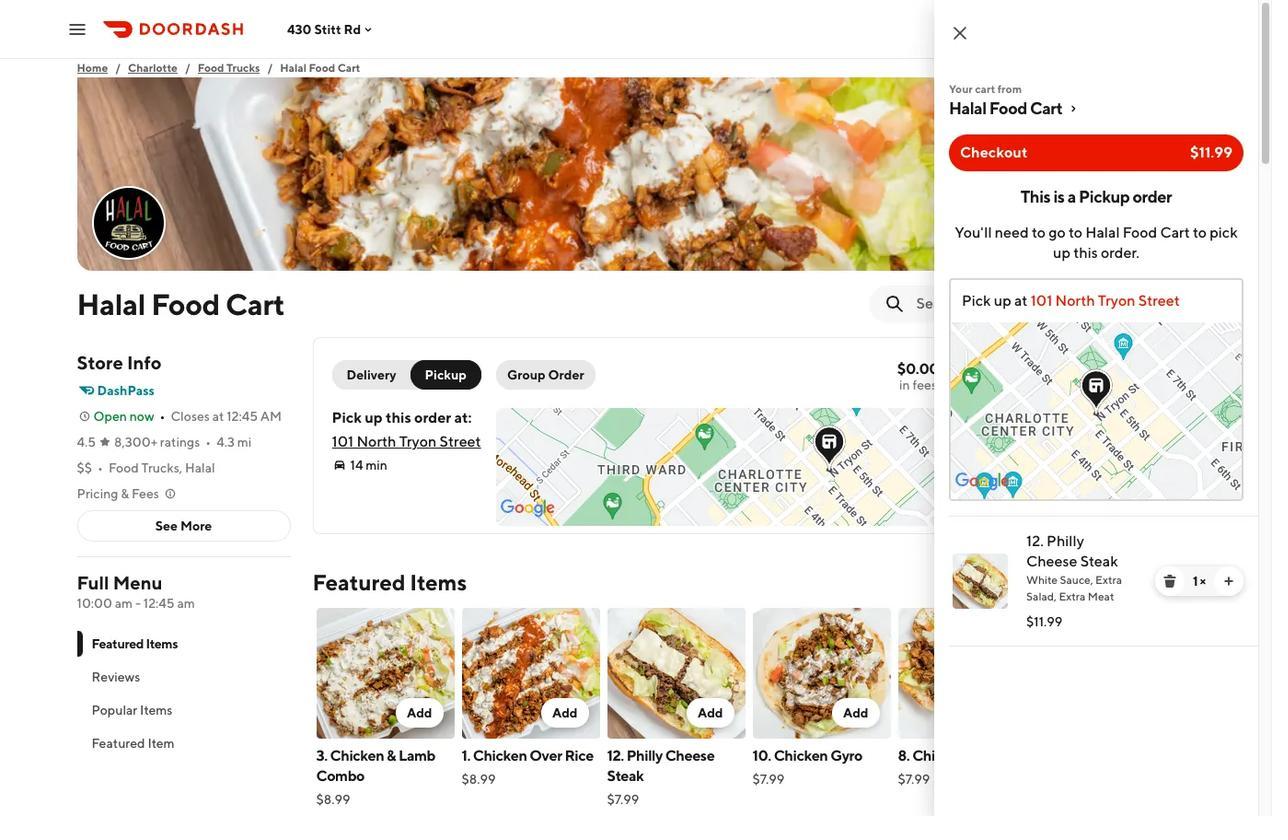 Task type: describe. For each thing, give the bounding box(es) containing it.
1 horizontal spatial 101
[[1031, 292, 1053, 309]]

1 / from the left
[[115, 61, 121, 75]]

4.5
[[77, 435, 96, 449]]

reviews
[[92, 670, 140, 684]]

your cart from
[[950, 82, 1022, 96]]

order
[[549, 367, 585, 382]]

pick
[[1210, 224, 1238, 241]]

add button for gyro
[[833, 698, 880, 728]]

chicken for 8.
[[913, 747, 967, 764]]

2 am from the left
[[177, 596, 195, 611]]

0 vertical spatial street
[[1139, 292, 1181, 309]]

3. chicken & lamb combo $8.99
[[316, 747, 436, 807]]

at for 12:45
[[212, 409, 224, 424]]

checkout
[[961, 144, 1028, 161]]

8. chicken philly $7.99
[[898, 747, 1006, 787]]

12. philly cheese steak $7.99
[[607, 747, 715, 807]]

gyro
[[831, 747, 863, 764]]

at for 101
[[1015, 292, 1028, 309]]

rice
[[565, 747, 594, 764]]

info
[[127, 352, 162, 373]]

×
[[1201, 574, 1207, 589]]

mi
[[237, 435, 252, 449]]

a
[[1068, 187, 1077, 206]]

food left trucks
[[198, 61, 224, 75]]

3 min ready for pickup
[[1035, 360, 1129, 392]]

for
[[1070, 378, 1087, 392]]

0 vertical spatial powered by google image
[[956, 472, 1010, 491]]

1 am from the left
[[115, 596, 133, 611]]

salad,
[[1027, 589, 1057, 603]]

2 / from the left
[[185, 61, 190, 75]]

add for &
[[407, 706, 432, 720]]

closes
[[171, 409, 210, 424]]

home link
[[77, 59, 108, 77]]

3
[[1064, 360, 1072, 378]]

29 photos button
[[1071, 230, 1171, 260]]

trucks,
[[141, 461, 183, 475]]

steak for white sauce, extra salad, extra meat
[[1081, 553, 1119, 570]]

halal down ratings
[[185, 461, 215, 475]]

12:45 inside full menu 10:00 am - 12:45 am
[[143, 596, 175, 611]]

12. for white sauce, extra salad, extra meat
[[1027, 532, 1044, 550]]

1
[[1194, 574, 1198, 589]]

1 vertical spatial extra
[[1060, 589, 1086, 603]]

map region for leftmost 'powered by google' image
[[475, 233, 1182, 705]]

halal inside you'll need to go to halal food cart to pick up this order.
[[1086, 224, 1120, 241]]

1 vertical spatial $11.99
[[1027, 614, 1063, 629]]

this inside pick up this order at: 101 north tryon street
[[386, 409, 411, 426]]

ready
[[1035, 378, 1068, 392]]

min for 14
[[366, 458, 388, 472]]

14
[[350, 458, 363, 472]]

1 horizontal spatial 12. philly cheese steak image
[[953, 554, 1009, 609]]

philly for white sauce, extra salad, extra meat
[[1047, 532, 1085, 550]]

29
[[1100, 238, 1116, 252]]

0 vertical spatial •
[[160, 409, 165, 424]]

reviews button
[[77, 660, 291, 694]]

add button for over
[[541, 698, 589, 728]]

Delivery radio
[[332, 360, 422, 390]]

min for 3
[[1075, 360, 1099, 378]]

this is a pickup order
[[1021, 187, 1173, 206]]

4.3
[[217, 435, 235, 449]]

close image
[[950, 22, 972, 44]]

more
[[180, 519, 212, 533]]

go
[[1049, 224, 1066, 241]]

pick up at 101 north tryon street
[[962, 292, 1181, 309]]

12. philly cheese steak white sauce, extra salad, extra meat
[[1027, 532, 1123, 603]]

3.
[[316, 747, 328, 764]]

in
[[900, 378, 911, 392]]

1 horizontal spatial pickup
[[1079, 187, 1130, 206]]

$8.99 inside 1. chicken over rice $8.99
[[462, 772, 496, 787]]

order.
[[1101, 244, 1140, 262]]

0 vertical spatial featured items
[[313, 569, 467, 595]]

popular items button
[[77, 694, 291, 727]]

8,300+
[[114, 435, 158, 449]]

pricing
[[77, 486, 118, 501]]

chicken for 10.
[[774, 747, 828, 764]]

featured item
[[92, 736, 175, 751]]

pick for pick up this order at: 101 north tryon street
[[332, 409, 362, 426]]

1. chicken over rice $8.99
[[462, 747, 594, 787]]

delivery
[[347, 367, 397, 382]]

open
[[93, 409, 127, 424]]

add for gyro
[[844, 706, 869, 720]]

1 to from the left
[[1032, 224, 1046, 241]]

rd
[[344, 22, 361, 36]]

3 / from the left
[[267, 61, 273, 75]]

photos
[[1118, 238, 1160, 252]]

12. for 12. philly cheese steak
[[607, 747, 624, 764]]

$$
[[77, 461, 92, 475]]

-
[[135, 596, 141, 611]]

remove item from cart image
[[1163, 574, 1178, 589]]

is
[[1054, 187, 1065, 206]]

item
[[148, 736, 175, 751]]

philly inside 8. chicken philly $7.99
[[970, 747, 1006, 764]]

halal food cart link
[[950, 98, 1244, 120]]

8,300+ ratings •
[[114, 435, 211, 449]]

10.
[[753, 747, 772, 764]]

pick up this order at: 101 north tryon street
[[332, 409, 481, 450]]

featured item button
[[77, 727, 291, 760]]

previous button of carousel image
[[1123, 575, 1138, 589]]

featured items heading
[[313, 567, 467, 597]]

cheese for white sauce, extra salad, extra meat
[[1027, 553, 1078, 570]]

0 vertical spatial $11.99
[[1191, 144, 1233, 161]]

3 to from the left
[[1194, 224, 1208, 241]]

2 to from the left
[[1069, 224, 1083, 241]]

am
[[261, 409, 282, 424]]

combo
[[316, 767, 365, 785]]

food down from
[[990, 99, 1028, 118]]

charlotte
[[128, 61, 178, 75]]

$7.99 inside 12. philly cheese steak $7.99
[[607, 792, 639, 807]]

stitt
[[314, 22, 341, 36]]

1 horizontal spatial order
[[1133, 187, 1173, 206]]

see more button
[[78, 511, 290, 541]]

up for north
[[995, 292, 1012, 309]]

over
[[530, 747, 562, 764]]

open now
[[93, 409, 154, 424]]

$0.00
[[898, 360, 940, 378]]

cart inside you'll need to go to halal food cart to pick up this order.
[[1161, 224, 1191, 241]]

meat
[[1088, 589, 1115, 603]]

group order
[[507, 367, 585, 382]]

10. chicken gyro $7.99
[[753, 747, 863, 787]]

Pickup radio
[[410, 360, 482, 390]]

add button for &
[[396, 698, 443, 728]]

• closes at 12:45 am
[[160, 409, 282, 424]]

you'll need to go to halal food cart to pick up this order.
[[955, 224, 1238, 262]]

4.3 mi
[[217, 435, 252, 449]]

& inside button
[[121, 486, 129, 501]]



Task type: vqa. For each thing, say whether or not it's contained in the screenshot.


Task type: locate. For each thing, give the bounding box(es) containing it.
1 vertical spatial north
[[357, 433, 397, 450]]

add button up the lamb
[[396, 698, 443, 728]]

add one to cart image
[[1222, 574, 1237, 589]]

12:45 right -
[[143, 596, 175, 611]]

popular items
[[92, 703, 173, 717]]

philly inside 12. philly cheese steak $7.99
[[627, 747, 663, 764]]

12. inside 12. philly cheese steak white sauce, extra salad, extra meat
[[1027, 532, 1044, 550]]

halal food cart
[[950, 99, 1063, 118], [77, 286, 285, 321]]

cheese for 12. philly cheese steak
[[666, 747, 715, 764]]

0 horizontal spatial at
[[212, 409, 224, 424]]

add for cheese
[[698, 706, 723, 720]]

home / charlotte / food trucks / halal food cart
[[77, 61, 361, 75]]

1 vertical spatial pick
[[332, 409, 362, 426]]

0 vertical spatial 101 north tryon street link
[[1028, 292, 1181, 309]]

pricing & fees button
[[77, 484, 178, 503]]

halal down your
[[950, 99, 987, 118]]

$8.99 inside 3. chicken & lamb combo $8.99
[[316, 792, 350, 807]]

add button up gyro
[[833, 698, 880, 728]]

add up gyro
[[844, 706, 869, 720]]

Item Search search field
[[917, 294, 1167, 314]]

halal inside halal food cart link
[[950, 99, 987, 118]]

1 horizontal spatial &
[[387, 747, 396, 764]]

12. philly cheese steak image
[[953, 554, 1009, 609], [607, 608, 746, 739]]

0 horizontal spatial •
[[98, 461, 103, 475]]

add button
[[396, 698, 443, 728], [541, 698, 589, 728], [687, 698, 735, 728], [833, 698, 880, 728]]

$7.99
[[753, 772, 785, 787], [898, 772, 931, 787], [607, 792, 639, 807]]

0 horizontal spatial tryon
[[399, 433, 437, 450]]

$7.99 inside 8. chicken philly $7.99
[[898, 772, 931, 787]]

philly inside 12. philly cheese steak white sauce, extra salad, extra meat
[[1047, 532, 1085, 550]]

cheese left 10.
[[666, 747, 715, 764]]

steak for 12. philly cheese steak
[[607, 767, 644, 785]]

101 north tryon street link for pick up at
[[1028, 292, 1181, 309]]

add button up rice at bottom left
[[541, 698, 589, 728]]

2 add button from the left
[[541, 698, 589, 728]]

full menu 10:00 am - 12:45 am
[[77, 572, 195, 611]]

0 vertical spatial steak
[[1081, 553, 1119, 570]]

1 vertical spatial pickup
[[425, 367, 467, 382]]

group
[[507, 367, 546, 382]]

0 horizontal spatial to
[[1032, 224, 1046, 241]]

1 vertical spatial min
[[366, 458, 388, 472]]

& inside 3. chicken & lamb combo $8.99
[[387, 747, 396, 764]]

this left '29'
[[1074, 244, 1099, 262]]

12. up white
[[1027, 532, 1044, 550]]

food up the pricing & fees button
[[109, 461, 139, 475]]

extra down sauce,
[[1060, 589, 1086, 603]]

8. chicken philly image
[[898, 608, 1037, 739]]

1 add button from the left
[[396, 698, 443, 728]]

0 vertical spatial $8.99
[[462, 772, 496, 787]]

& left fees on the bottom of the page
[[121, 486, 129, 501]]

101
[[1031, 292, 1053, 309], [332, 433, 354, 450]]

halal up the order.
[[1086, 224, 1120, 241]]

4 chicken from the left
[[913, 747, 967, 764]]

chicken for 3.
[[330, 747, 384, 764]]

pick
[[962, 292, 992, 309], [332, 409, 362, 426]]

tryon down the order.
[[1099, 292, 1136, 309]]

halal down "430"
[[280, 61, 307, 75]]

items inside heading
[[410, 569, 467, 595]]

4 add from the left
[[844, 706, 869, 720]]

add up rice at bottom left
[[553, 706, 578, 720]]

see
[[155, 519, 178, 533]]

menu
[[113, 572, 163, 593]]

1 vertical spatial 101 north tryon street link
[[332, 433, 481, 450]]

• right "$$"
[[98, 461, 103, 475]]

1.
[[462, 747, 471, 764]]

1 vertical spatial halal food cart
[[77, 286, 285, 321]]

halal
[[280, 61, 307, 75], [950, 99, 987, 118], [1086, 224, 1120, 241], [77, 286, 146, 321], [185, 461, 215, 475]]

14 min
[[350, 458, 388, 472]]

101 inside pick up this order at: 101 north tryon street
[[332, 433, 354, 450]]

halal food cart image
[[77, 77, 1182, 271], [93, 188, 163, 258]]

0 horizontal spatial pickup
[[425, 367, 467, 382]]

0 vertical spatial 12:45
[[227, 409, 258, 424]]

1 horizontal spatial steak
[[1081, 553, 1119, 570]]

to right the go
[[1069, 224, 1083, 241]]

from
[[998, 82, 1022, 96]]

map region for top 'powered by google' image
[[742, 177, 1273, 648]]

min
[[1075, 360, 1099, 378], [366, 458, 388, 472]]

& left the lamb
[[387, 747, 396, 764]]

1 add from the left
[[407, 706, 432, 720]]

pick up 14 in the bottom left of the page
[[332, 409, 362, 426]]

to left the go
[[1032, 224, 1046, 241]]

featured items
[[313, 569, 467, 595], [92, 636, 178, 651]]

0 vertical spatial halal food cart
[[950, 99, 1063, 118]]

3 chicken from the left
[[774, 747, 828, 764]]

featured inside button
[[92, 736, 145, 751]]

see more
[[155, 519, 212, 533]]

101 down the go
[[1031, 292, 1053, 309]]

add up the lamb
[[407, 706, 432, 720]]

1 horizontal spatial 101 north tryon street link
[[1028, 292, 1181, 309]]

0 horizontal spatial order
[[414, 409, 452, 426]]

430
[[287, 22, 312, 36]]

1 horizontal spatial up
[[995, 292, 1012, 309]]

featured items up '3. chicken & lamb combo' image
[[313, 569, 467, 595]]

0 horizontal spatial halal food cart
[[77, 286, 285, 321]]

0 vertical spatial this
[[1074, 244, 1099, 262]]

$7.99 inside 10. chicken gyro $7.99
[[753, 772, 785, 787]]

home
[[77, 61, 108, 75]]

this inside you'll need to go to halal food cart to pick up this order.
[[1074, 244, 1099, 262]]

2 horizontal spatial /
[[267, 61, 273, 75]]

3 add from the left
[[698, 706, 723, 720]]

up down the go
[[1054, 244, 1071, 262]]

to left pick at top
[[1194, 224, 1208, 241]]

1 horizontal spatial $8.99
[[462, 772, 496, 787]]

featured items up the "reviews"
[[92, 636, 178, 651]]

ratings
[[160, 435, 200, 449]]

to
[[1032, 224, 1046, 241], [1069, 224, 1083, 241], [1194, 224, 1208, 241]]

this
[[1021, 187, 1051, 206]]

pricing & fees
[[77, 486, 159, 501]]

$7.99 for 8.
[[898, 772, 931, 787]]

min inside 3 min ready for pickup
[[1075, 360, 1099, 378]]

popular
[[92, 703, 137, 717]]

charlotte link
[[128, 59, 178, 77]]

order left "at:"
[[414, 409, 452, 426]]

101 north tryon street link for pick up this order at:
[[332, 433, 481, 450]]

1 vertical spatial featured
[[92, 636, 144, 651]]

101 north tryon street link up 14 min
[[332, 433, 481, 450]]

street inside pick up this order at: 101 north tryon street
[[440, 433, 481, 450]]

$0.00 in fees
[[898, 360, 940, 392]]

up inside pick up this order at: 101 north tryon street
[[365, 409, 383, 426]]

1 horizontal spatial min
[[1075, 360, 1099, 378]]

add
[[407, 706, 432, 720], [553, 706, 578, 720], [698, 706, 723, 720], [844, 706, 869, 720]]

2 add from the left
[[553, 706, 578, 720]]

$8.99 down 1.
[[462, 772, 496, 787]]

2 vertical spatial featured
[[92, 736, 145, 751]]

1 horizontal spatial tryon
[[1099, 292, 1136, 309]]

chicken inside 10. chicken gyro $7.99
[[774, 747, 828, 764]]

at up '4.3'
[[212, 409, 224, 424]]

am
[[115, 596, 133, 611], [177, 596, 195, 611]]

up inside you'll need to go to halal food cart to pick up this order.
[[1054, 244, 1071, 262]]

0 horizontal spatial $11.99
[[1027, 614, 1063, 629]]

chicken for 1.
[[473, 747, 527, 764]]

at
[[1015, 292, 1028, 309], [212, 409, 224, 424]]

add for over
[[553, 706, 578, 720]]

430 stitt rd button
[[287, 22, 376, 36]]

0 vertical spatial &
[[121, 486, 129, 501]]

1 vertical spatial •
[[206, 435, 211, 449]]

0 horizontal spatial &
[[121, 486, 129, 501]]

featured
[[313, 569, 406, 595], [92, 636, 144, 651], [92, 736, 145, 751]]

steak inside 12. philly cheese steak white sauce, extra salad, extra meat
[[1081, 553, 1119, 570]]

sauce,
[[1061, 573, 1094, 587]]

food up the order.
[[1123, 224, 1158, 241]]

1 vertical spatial featured items
[[92, 636, 178, 651]]

1 ×
[[1194, 574, 1207, 589]]

store
[[77, 352, 123, 373]]

up for at:
[[365, 409, 383, 426]]

north
[[1056, 292, 1096, 309], [357, 433, 397, 450]]

at down need on the right top of page
[[1015, 292, 1028, 309]]

$7.99 for 10.
[[753, 772, 785, 787]]

1 chicken from the left
[[330, 747, 384, 764]]

up down delivery
[[365, 409, 383, 426]]

0 vertical spatial min
[[1075, 360, 1099, 378]]

trucks
[[227, 61, 260, 75]]

at:
[[455, 409, 472, 426]]

430 stitt rd
[[287, 22, 361, 36]]

1 vertical spatial at
[[212, 409, 224, 424]]

1 vertical spatial items
[[146, 636, 178, 651]]

north inside pick up this order at: 101 north tryon street
[[357, 433, 397, 450]]

10:00
[[77, 596, 112, 611]]

0 horizontal spatial /
[[115, 61, 121, 75]]

1 vertical spatial cheese
[[666, 747, 715, 764]]

1 horizontal spatial at
[[1015, 292, 1028, 309]]

featured inside heading
[[313, 569, 406, 595]]

0 horizontal spatial pick
[[332, 409, 362, 426]]

1 horizontal spatial this
[[1074, 244, 1099, 262]]

0 horizontal spatial min
[[366, 458, 388, 472]]

0 horizontal spatial up
[[365, 409, 383, 426]]

pickup right a
[[1079, 187, 1130, 206]]

map region
[[742, 177, 1273, 648], [475, 233, 1182, 705]]

cart
[[976, 82, 996, 96]]

steak
[[1081, 553, 1119, 570], [607, 767, 644, 785]]

steak inside 12. philly cheese steak $7.99
[[607, 767, 644, 785]]

philly up sauce,
[[1047, 532, 1085, 550]]

1 vertical spatial street
[[440, 433, 481, 450]]

29 photos
[[1100, 238, 1160, 252]]

north down you'll need to go to halal food cart to pick up this order.
[[1056, 292, 1096, 309]]

0 horizontal spatial extra
[[1060, 589, 1086, 603]]

0 vertical spatial 12.
[[1027, 532, 1044, 550]]

halal up store info
[[77, 286, 146, 321]]

halal food cart down from
[[950, 99, 1063, 118]]

1 horizontal spatial pick
[[962, 292, 992, 309]]

pick for pick up at 101 north tryon street
[[962, 292, 992, 309]]

/ right trucks
[[267, 61, 273, 75]]

min right 3 on the top of the page
[[1075, 360, 1099, 378]]

1 vertical spatial 12:45
[[143, 596, 175, 611]]

food
[[198, 61, 224, 75], [309, 61, 335, 75], [990, 99, 1028, 118], [1123, 224, 1158, 241], [151, 286, 220, 321], [109, 461, 139, 475]]

0 horizontal spatial steak
[[607, 767, 644, 785]]

1 horizontal spatial am
[[177, 596, 195, 611]]

2 chicken from the left
[[473, 747, 527, 764]]

cheese inside 12. philly cheese steak $7.99
[[666, 747, 715, 764]]

min right 14 in the bottom left of the page
[[366, 458, 388, 472]]

add button up 12. philly cheese steak $7.99 on the bottom of page
[[687, 698, 735, 728]]

street
[[1139, 292, 1181, 309], [440, 433, 481, 450]]

1 horizontal spatial /
[[185, 61, 190, 75]]

store info
[[77, 352, 162, 373]]

am right -
[[177, 596, 195, 611]]

next button of carousel image
[[1160, 575, 1175, 589]]

1 horizontal spatial featured items
[[313, 569, 467, 595]]

3 add button from the left
[[687, 698, 735, 728]]

0 horizontal spatial 12. philly cheese steak image
[[607, 608, 746, 739]]

your
[[950, 82, 973, 96]]

order methods option group
[[332, 360, 482, 390]]

add button for cheese
[[687, 698, 735, 728]]

0 vertical spatial pick
[[962, 292, 992, 309]]

1 horizontal spatial to
[[1069, 224, 1083, 241]]

tryon inside pick up this order at: 101 north tryon street
[[399, 433, 437, 450]]

you'll
[[955, 224, 993, 241]]

full
[[77, 572, 109, 593]]

0 horizontal spatial this
[[386, 409, 411, 426]]

street down "at:"
[[440, 433, 481, 450]]

this
[[1074, 244, 1099, 262], [386, 409, 411, 426]]

fees
[[132, 486, 159, 501]]

$11.99 down salad,
[[1027, 614, 1063, 629]]

1 vertical spatial $8.99
[[316, 792, 350, 807]]

1 horizontal spatial 12:45
[[227, 409, 258, 424]]

food inside you'll need to go to halal food cart to pick up this order.
[[1123, 224, 1158, 241]]

$8.99
[[462, 772, 496, 787], [316, 792, 350, 807]]

10. chicken gyro image
[[753, 608, 891, 739]]

$8.99 down combo
[[316, 792, 350, 807]]

0 vertical spatial up
[[1054, 244, 1071, 262]]

up
[[1054, 244, 1071, 262], [995, 292, 1012, 309], [365, 409, 383, 426]]

lamb
[[399, 747, 436, 764]]

0 horizontal spatial 12.
[[607, 747, 624, 764]]

fees
[[913, 378, 938, 392]]

8.
[[898, 747, 910, 764]]

0 horizontal spatial am
[[115, 596, 133, 611]]

1 vertical spatial &
[[387, 747, 396, 764]]

1 vertical spatial order
[[414, 409, 452, 426]]

2 horizontal spatial philly
[[1047, 532, 1085, 550]]

0 horizontal spatial powered by google image
[[501, 499, 555, 518]]

0 horizontal spatial featured items
[[92, 636, 178, 651]]

white
[[1027, 573, 1058, 587]]

pick inside pick up this order at: 101 north tryon street
[[332, 409, 362, 426]]

/ right charlotte
[[185, 61, 190, 75]]

philly right rice at bottom left
[[627, 747, 663, 764]]

cheese inside 12. philly cheese steak white sauce, extra salad, extra meat
[[1027, 553, 1078, 570]]

cheese up white
[[1027, 553, 1078, 570]]

/
[[115, 61, 121, 75], [185, 61, 190, 75], [267, 61, 273, 75]]

order inside pick up this order at: 101 north tryon street
[[414, 409, 452, 426]]

food down 430 stitt rd
[[309, 61, 335, 75]]

1. chicken over rice image
[[462, 608, 600, 739]]

0 vertical spatial pickup
[[1079, 187, 1130, 206]]

101 up 14 in the bottom left of the page
[[332, 433, 354, 450]]

1 vertical spatial up
[[995, 292, 1012, 309]]

pick down you'll
[[962, 292, 992, 309]]

dashpass
[[97, 383, 155, 398]]

items inside button
[[140, 703, 173, 717]]

1 horizontal spatial halal food cart
[[950, 99, 1063, 118]]

0 vertical spatial cheese
[[1027, 553, 1078, 570]]

chicken inside 3. chicken & lamb combo $8.99
[[330, 747, 384, 764]]

1 horizontal spatial powered by google image
[[956, 472, 1010, 491]]

order
[[1133, 187, 1173, 206], [414, 409, 452, 426]]

1 horizontal spatial $7.99
[[753, 772, 785, 787]]

2 horizontal spatial up
[[1054, 244, 1071, 262]]

2 vertical spatial items
[[140, 703, 173, 717]]

halal food cart up info
[[77, 286, 285, 321]]

2 horizontal spatial to
[[1194, 224, 1208, 241]]

0 horizontal spatial street
[[440, 433, 481, 450]]

food up info
[[151, 286, 220, 321]]

chicken inside 1. chicken over rice $8.99
[[473, 747, 527, 764]]

need
[[995, 224, 1029, 241]]

0 vertical spatial order
[[1133, 187, 1173, 206]]

0 horizontal spatial philly
[[627, 747, 663, 764]]

1 horizontal spatial •
[[160, 409, 165, 424]]

chicken up combo
[[330, 747, 384, 764]]

12. right rice at bottom left
[[607, 747, 624, 764]]

this down order methods "option group"
[[386, 409, 411, 426]]

0 horizontal spatial $7.99
[[607, 792, 639, 807]]

am left -
[[115, 596, 133, 611]]

• right now
[[160, 409, 165, 424]]

group order button
[[496, 360, 596, 390]]

chicken right 1.
[[473, 747, 527, 764]]

101 north tryon street link down the order.
[[1028, 292, 1181, 309]]

chicken right 10.
[[774, 747, 828, 764]]

north up 14 min
[[357, 433, 397, 450]]

4. falafel over rice image
[[1044, 608, 1182, 739]]

1 horizontal spatial cheese
[[1027, 553, 1078, 570]]

food trucks link
[[198, 59, 260, 77]]

cart
[[338, 61, 361, 75], [1031, 99, 1063, 118], [1161, 224, 1191, 241], [226, 286, 285, 321]]

philly
[[1047, 532, 1085, 550], [627, 747, 663, 764], [970, 747, 1006, 764]]

0 vertical spatial featured
[[313, 569, 406, 595]]

0 vertical spatial extra
[[1096, 573, 1123, 587]]

• left '4.3'
[[206, 435, 211, 449]]

pickup up "at:"
[[425, 367, 467, 382]]

chicken
[[330, 747, 384, 764], [473, 747, 527, 764], [774, 747, 828, 764], [913, 747, 967, 764]]

0 vertical spatial north
[[1056, 292, 1096, 309]]

order up photos
[[1133, 187, 1173, 206]]

tryon
[[1099, 292, 1136, 309], [399, 433, 437, 450]]

101 north tryon street link
[[1028, 292, 1181, 309], [332, 433, 481, 450]]

chicken inside 8. chicken philly $7.99
[[913, 747, 967, 764]]

4 add button from the left
[[833, 698, 880, 728]]

2 horizontal spatial •
[[206, 435, 211, 449]]

1 horizontal spatial street
[[1139, 292, 1181, 309]]

/ right home
[[115, 61, 121, 75]]

1 horizontal spatial north
[[1056, 292, 1096, 309]]

powered by google image
[[956, 472, 1010, 491], [501, 499, 555, 518]]

open menu image
[[66, 18, 88, 40]]

street down photos
[[1139, 292, 1181, 309]]

pickup inside radio
[[425, 367, 467, 382]]

12. inside 12. philly cheese steak $7.99
[[607, 747, 624, 764]]

1 vertical spatial this
[[386, 409, 411, 426]]

chicken right '8.'
[[913, 747, 967, 764]]

1 horizontal spatial $11.99
[[1191, 144, 1233, 161]]

0 horizontal spatial 12:45
[[143, 596, 175, 611]]

add up 12. philly cheese steak $7.99 on the bottom of page
[[698, 706, 723, 720]]

up down need on the right top of page
[[995, 292, 1012, 309]]

pickup
[[1089, 378, 1129, 392]]

tryon down order methods "option group"
[[399, 433, 437, 450]]

3. chicken & lamb combo image
[[316, 608, 455, 739]]

1 vertical spatial powered by google image
[[501, 499, 555, 518]]

$11.99 up pick at top
[[1191, 144, 1233, 161]]

extra up the "meat"
[[1096, 573, 1123, 587]]

$11.99
[[1191, 144, 1233, 161], [1027, 614, 1063, 629]]

philly right '8.'
[[970, 747, 1006, 764]]

philly for 12. philly cheese steak
[[627, 747, 663, 764]]

12:45 up mi at the left bottom of page
[[227, 409, 258, 424]]



